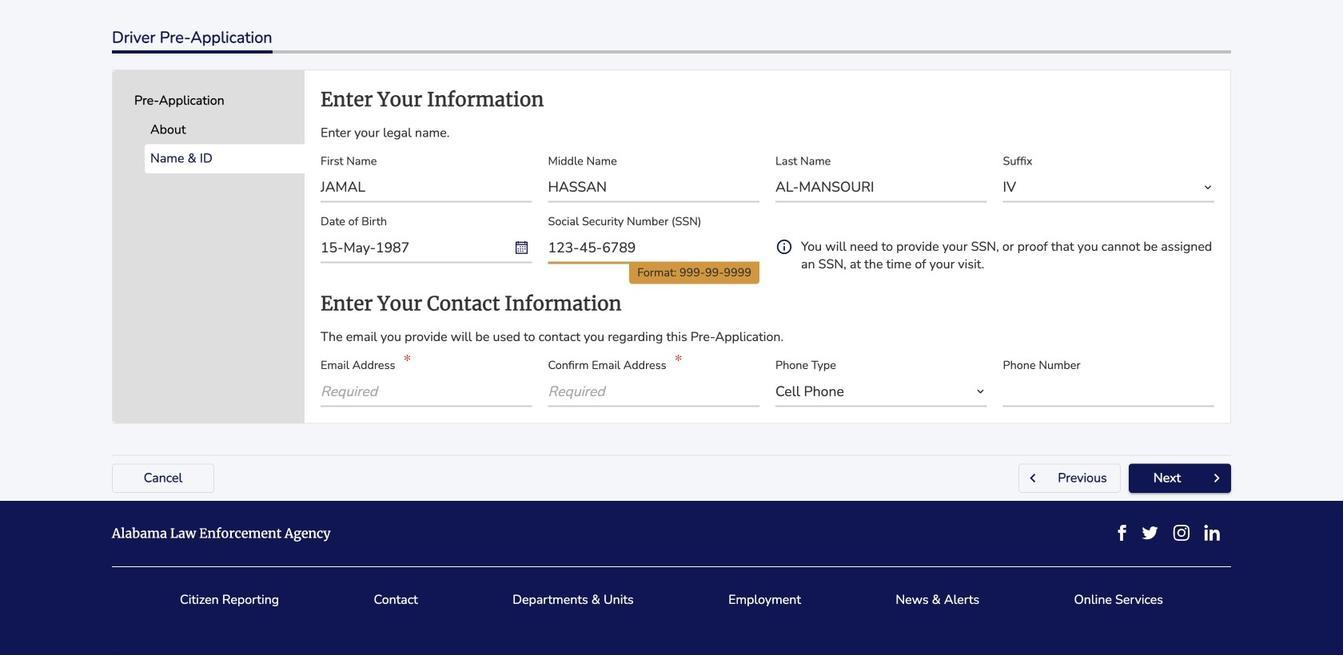 Task type: vqa. For each thing, say whether or not it's contained in the screenshot.
Required email field
yes



Task type: describe. For each thing, give the bounding box(es) containing it.
2 required email field from the left
[[548, 376, 760, 407]]

linkedin link image
[[1204, 525, 1220, 541]]



Task type: locate. For each thing, give the bounding box(es) containing it.
1 horizontal spatial required email field
[[548, 376, 760, 407]]

Required email field
[[321, 376, 532, 407], [548, 376, 760, 407]]

name & id image
[[283, 144, 305, 174]]

facebook link image
[[1118, 525, 1127, 541]]

0 horizontal spatial required email field
[[321, 376, 532, 407]]

1 required email field from the left
[[321, 376, 532, 407]]

None text field
[[776, 172, 987, 203], [321, 233, 532, 263], [548, 233, 760, 263], [1003, 376, 1215, 407], [776, 172, 987, 203], [321, 233, 532, 263], [548, 233, 760, 263], [1003, 376, 1215, 407]]

None text field
[[321, 172, 532, 203], [548, 172, 760, 203], [321, 172, 532, 203], [548, 172, 760, 203]]

instagram link image
[[1173, 525, 1190, 541]]

twitter link image
[[1142, 525, 1158, 541]]



